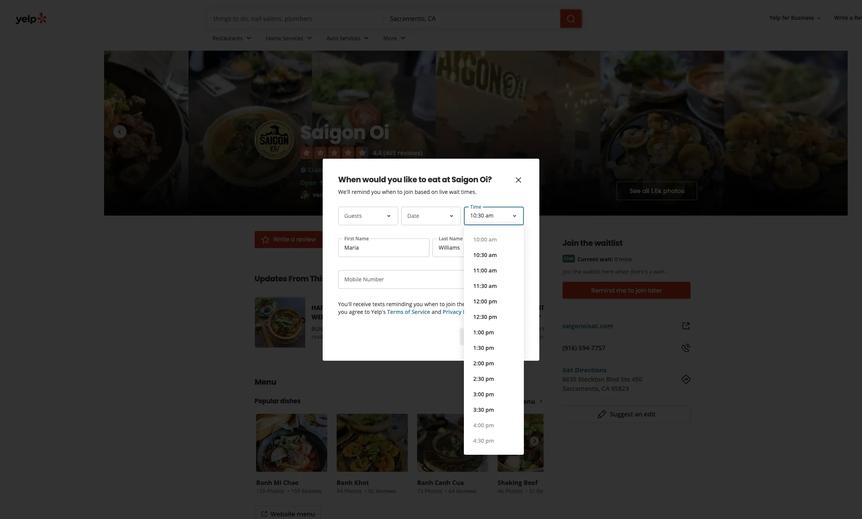 Task type: vqa. For each thing, say whether or not it's contained in the screenshot.
Clear all
no



Task type: locate. For each thing, give the bounding box(es) containing it.
veterans
[[334, 304, 365, 312]]

write a rev
[[835, 14, 863, 21]]

1 vertical spatial saigon
[[452, 174, 479, 185]]

1 vertical spatial noodle
[[478, 333, 501, 340]]

am for 11:00 am
[[489, 267, 497, 274]]

1 vertical spatial "bún
[[478, 325, 492, 333]]

suggest an edit button
[[563, 406, 691, 423]]

all
[[643, 186, 650, 195]]

paste
[[478, 313, 497, 322], [555, 325, 571, 333]]

0 horizontal spatial see
[[384, 179, 392, 186]]

0 vertical spatial join
[[404, 188, 414, 195]]

photos down canh
[[425, 488, 443, 495]]

2 services from the left
[[340, 34, 361, 42]]

2 horizontal spatial a
[[850, 14, 854, 21]]

1 photos from the left
[[267, 488, 285, 495]]

hours
[[393, 179, 406, 186]]

banh up '94'
[[337, 479, 353, 487]]

open 10:00 am - 5:00 pm
[[300, 179, 376, 187]]

1 "bún from the top
[[478, 304, 494, 312]]

12:30 pm button
[[471, 309, 518, 325]]

159 inside banh mi chao 159 photos
[[256, 488, 266, 495]]

service
[[412, 308, 431, 315]]

24 chevron down v2 image inside 'auto services' link
[[362, 33, 371, 43]]

64 reviews
[[449, 488, 477, 495]]

paste for "bún mắm"/fermented fish paste noodle soup…
[[555, 325, 571, 333]]

0 horizontal spatial 24 chevron down v2 image
[[305, 33, 314, 43]]

paste for "bún mắm"/fermented fish paste  noodle soup
[[478, 313, 497, 322]]

claimed
[[308, 166, 333, 174]]

add photo link
[[326, 231, 383, 248]]

2 vertical spatial am
[[489, 282, 497, 289]]

1 vertical spatial mắm"/fermented
[[493, 325, 541, 333]]

2 horizontal spatial banh
[[417, 479, 433, 487]]

agree
[[349, 308, 363, 315]]

services for home services
[[283, 34, 303, 42]]

saigon up times.
[[452, 174, 479, 185]]

0 horizontal spatial write
[[273, 235, 289, 244]]

24 chevron down v2 image left auto
[[305, 33, 314, 43]]

here
[[603, 268, 614, 275]]

mắm"/fermented up the soup…
[[493, 325, 541, 333]]

1 vertical spatial waitlist
[[583, 268, 601, 275]]

soup
[[524, 313, 541, 322]]

0 horizontal spatial menu
[[297, 510, 315, 519]]

0 vertical spatial am
[[489, 251, 497, 258]]

you down pm
[[372, 188, 381, 195]]

remind me to join later
[[592, 286, 662, 295]]

0 horizontal spatial bò
[[325, 325, 332, 333]]

to down hours
[[398, 188, 403, 195]]

fish up read more
[[543, 325, 554, 333]]

to up the and
[[440, 300, 445, 308]]

24 chevron down v2 image right auto services
[[362, 33, 371, 43]]

menu right website
[[297, 510, 315, 519]]

am right 11:00
[[489, 267, 497, 274]]

"bún inside "bún mắm"/fermented fish paste  noodle soup
[[478, 304, 494, 312]]

0 horizontal spatial read
[[312, 333, 323, 340]]

1 vertical spatial a
[[291, 235, 295, 244]]

join
[[404, 188, 414, 195], [636, 286, 647, 295], [447, 300, 456, 308]]

10:30
[[474, 251, 488, 258]]

business left 16 chevron down v2 image
[[792, 14, 815, 21]]

1 horizontal spatial banh
[[337, 479, 353, 487]]

write right '24 star v2' icon
[[273, 235, 289, 244]]

1 vertical spatial paste
[[555, 325, 571, 333]]

1 next image from the top
[[530, 318, 539, 327]]

16 claim filled v2 image
[[300, 167, 307, 173]]

2 next image from the top
[[530, 437, 539, 446]]

live current wait: 0 mins
[[564, 255, 632, 263]]

1 bún from the left
[[312, 325, 323, 333]]

bún down weekend!🇺🇸
[[312, 325, 323, 333]]

(465 reviews) link
[[384, 149, 423, 157]]

  telephone field inside when would you like to eat at saigon oi? 'region'
[[338, 270, 524, 289]]

16 chevron down v2 image
[[816, 15, 822, 21]]

paste up (916)
[[555, 325, 571, 333]]

0 horizontal spatial paste
[[478, 313, 497, 322]]

10:30 am
[[474, 251, 497, 258]]

1 horizontal spatial bò
[[363, 325, 371, 333]]

banh up 73
[[417, 479, 433, 487]]

pm for 2:30 pm
[[486, 375, 494, 382]]

1 vertical spatial when
[[616, 268, 630, 275]]

3 banh from the left
[[417, 479, 433, 487]]

a left 'rev'
[[850, 14, 854, 21]]

0 horizontal spatial more
[[325, 333, 338, 340]]

0 vertical spatial join
[[563, 238, 579, 249]]

fish for "bún mắm"/fermented fish paste noodle soup…
[[543, 325, 554, 333]]

banh mi chao image
[[256, 414, 328, 472]]

1 horizontal spatial write
[[835, 14, 849, 21]]

view full menu link
[[489, 397, 544, 406]]

0 horizontal spatial   text field
[[338, 238, 430, 257]]

bún right huế…
[[350, 325, 362, 333]]

more down soup
[[535, 333, 549, 340]]

menu
[[517, 397, 535, 406], [297, 510, 315, 519]]

when up terms of service and privacy policy .
[[425, 300, 439, 308]]

3 am from the top
[[489, 282, 497, 289]]

pm for 1:30 pm
[[486, 344, 494, 351]]

banh for banh mi chao
[[256, 479, 272, 487]]

  text field
[[338, 238, 430, 257], [433, 238, 524, 257]]

"bún
[[478, 304, 494, 312], [478, 325, 492, 333]]

shaking beef image
[[498, 414, 569, 472]]

join up privacy on the bottom right of the page
[[447, 300, 456, 308]]

pm for 1:00 pm
[[486, 329, 494, 336]]

0 horizontal spatial business
[[327, 273, 362, 284]]

0 horizontal spatial a
[[291, 235, 295, 244]]

photos down mi
[[267, 488, 285, 495]]

updates from this business
[[255, 273, 362, 284]]

services inside home services link
[[283, 34, 303, 42]]

ca
[[602, 385, 610, 393]]

1 24 chevron down v2 image from the left
[[305, 33, 314, 43]]

pm for 3:00 pm
[[486, 391, 494, 398]]

photos down khot
[[344, 488, 362, 495]]

159 up 16 external link v2 icon
[[256, 488, 266, 495]]

shaking
[[498, 479, 522, 487]]

(465
[[384, 149, 396, 157]]

write inside "user actions" element
[[835, 14, 849, 21]]

24 chevron down v2 image for more
[[399, 33, 408, 43]]

2:00 pm
[[474, 360, 494, 367]]

1 reviews from the left
[[302, 488, 322, 495]]

2 am from the top
[[489, 267, 497, 274]]

services for auto services
[[340, 34, 361, 42]]

a left review
[[291, 235, 295, 244]]

website menu link
[[255, 506, 322, 519]]

"bún inside "bún mắm"/fermented fish paste noodle soup…
[[478, 325, 492, 333]]

fish inside "bún mắm"/fermented fish paste noodle soup…
[[543, 325, 554, 333]]

1 vertical spatial join
[[563, 268, 572, 275]]

previous image inside updates from this business element
[[260, 318, 268, 327]]

you down you'll
[[338, 308, 348, 315]]

3 24 chevron down v2 image from the left
[[399, 33, 408, 43]]

shaking beef 46 photos
[[498, 479, 538, 495]]

you up service
[[414, 300, 423, 308]]

1 horizontal spatial when
[[425, 300, 439, 308]]

see left hours
[[384, 179, 392, 186]]

terms of service link
[[387, 308, 431, 315]]

noodle for soup…
[[478, 333, 501, 340]]

"bún mắm"/fermented fish paste  noodle soup
[[478, 304, 567, 322]]

1 vertical spatial next image
[[530, 437, 539, 446]]

1 horizontal spatial read
[[522, 333, 534, 340]]

by
[[336, 191, 342, 198]]

1:00
[[474, 329, 484, 336]]

pm
[[366, 179, 376, 187]]

noodle inside "bún mắm"/fermented fish paste noodle soup…
[[478, 333, 501, 340]]

paste inside "bún mắm"/fermented fish paste noodle soup…
[[555, 325, 571, 333]]

a left wait.
[[650, 268, 653, 275]]

94
[[337, 488, 343, 495]]

0 horizontal spatial services
[[283, 34, 303, 42]]

0 vertical spatial write
[[835, 14, 849, 21]]

previous image
[[115, 127, 124, 136], [260, 318, 268, 327], [260, 437, 268, 446]]

read down weekend!🇺🇸
[[312, 333, 323, 340]]

4 photos from the left
[[506, 488, 523, 495]]

reviews down cua
[[457, 488, 477, 495]]

mắm"/fermented inside "bún mắm"/fermented fish paste  noodle soup
[[496, 304, 553, 312]]

0 vertical spatial "bún
[[478, 304, 494, 312]]

0 vertical spatial waitlist
[[595, 238, 623, 249]]

0 horizontal spatial bún
[[312, 325, 323, 333]]

saigon up 4.4 star rating image
[[300, 120, 366, 146]]

0 vertical spatial mắm"/fermented
[[496, 304, 553, 312]]

24 chevron down v2 image
[[244, 33, 254, 43]]

photo of saigon oi - sacramento, ca, us. banh mi chao image
[[0, 51, 189, 216]]

0 vertical spatial see
[[384, 179, 392, 186]]

pm for 12:00 pm
[[489, 298, 498, 305]]

1 vertical spatial join
[[636, 286, 647, 295]]

3:00 pm button
[[471, 387, 518, 402]]

1 horizontal spatial   text field
[[433, 238, 524, 257]]

see all 1.6k photos link
[[617, 182, 698, 200]]

fish up saigonoisac.com link
[[554, 304, 567, 312]]

join
[[563, 238, 579, 249], [563, 268, 572, 275]]

1 horizontal spatial business
[[792, 14, 815, 21]]

privacy
[[443, 308, 462, 315]]

reviews right 51
[[537, 488, 557, 495]]

0 horizontal spatial 159
[[256, 488, 266, 495]]

read inside happy veterans day weekend!🇺🇸 bún bò huế… bún bò huế đây!!!!… read more
[[312, 333, 323, 340]]

1 horizontal spatial paste
[[555, 325, 571, 333]]

mắm"/fermented
[[496, 304, 553, 312], [493, 325, 541, 333]]

2 bò from the left
[[363, 325, 371, 333]]

0 horizontal spatial banh
[[256, 479, 272, 487]]

services right home
[[283, 34, 303, 42]]

None search field
[[208, 9, 584, 28]]

dishes
[[280, 397, 301, 406]]

menu left 14 chevron right outline icon
[[517, 397, 535, 406]]

banh left mi
[[256, 479, 272, 487]]

1 horizontal spatial join
[[447, 300, 456, 308]]

0 vertical spatial a
[[850, 14, 854, 21]]

2 reviews from the left
[[376, 488, 396, 495]]

fish inside "bún mắm"/fermented fish paste  noodle soup
[[554, 304, 567, 312]]

450
[[632, 375, 643, 384]]

12:30
[[474, 313, 488, 320]]

business up you'll
[[327, 273, 362, 284]]

2 horizontal spatial join
[[636, 286, 647, 295]]

more down huế…
[[325, 333, 338, 340]]

full
[[506, 397, 516, 406]]

services inside 'auto services' link
[[340, 34, 361, 42]]

1 vertical spatial previous image
[[260, 318, 268, 327]]

bò down weekend!🇺🇸
[[325, 325, 332, 333]]

yelp
[[770, 14, 781, 21]]

we'll
[[338, 188, 350, 195]]

reviews left '94'
[[302, 488, 322, 495]]

waitlist up wait:
[[595, 238, 623, 249]]

edit
[[644, 410, 656, 419]]

0 vertical spatial fish
[[554, 304, 567, 312]]

24 chevron down v2 image inside home services link
[[305, 33, 314, 43]]

join down like at left
[[404, 188, 414, 195]]

banh inside banh mi chao 159 photos
[[256, 479, 272, 487]]

2 join from the top
[[563, 268, 572, 275]]

2 "bún from the top
[[478, 325, 492, 333]]

you up 'months'
[[388, 174, 402, 185]]

0 vertical spatial paste
[[478, 313, 497, 322]]

bò
[[325, 325, 332, 333], [363, 325, 371, 333]]

am right 11:30
[[489, 282, 497, 289]]

3 reviews from the left
[[457, 488, 477, 495]]

for
[[783, 14, 790, 21]]

mắm"/fermented up soup
[[496, 304, 553, 312]]

next image for the bottom previous icon
[[530, 437, 539, 446]]

see left all
[[630, 186, 641, 195]]

0 vertical spatial business
[[792, 14, 815, 21]]

1 horizontal spatial bún
[[350, 325, 362, 333]]

2 more from the left
[[535, 333, 549, 340]]

join the waitlist
[[563, 238, 623, 249]]

follow button
[[477, 231, 521, 248]]

"bún for "bún mắm"/fermented fish paste  noodle soup
[[478, 304, 494, 312]]

0 horizontal spatial join
[[404, 188, 414, 195]]

photos down shaking
[[506, 488, 523, 495]]

2 vertical spatial previous image
[[260, 437, 268, 446]]

home services
[[266, 34, 303, 42]]

1 vertical spatial am
[[489, 267, 497, 274]]

pm inside button
[[486, 375, 494, 382]]

join left later
[[636, 286, 647, 295]]

pm for 12:30 pm
[[489, 313, 498, 320]]

2 banh from the left
[[337, 479, 353, 487]]

get
[[563, 366, 574, 374]]

am right 10:30
[[489, 251, 497, 258]]

join down live
[[563, 268, 572, 275]]

159 down chao
[[291, 488, 300, 495]]

write left 'rev'
[[835, 14, 849, 21]]

0 vertical spatial when
[[382, 188, 396, 195]]

when down mins
[[616, 268, 630, 275]]

1   text field from the left
[[338, 238, 430, 257]]

24 star v2 image
[[261, 235, 270, 244]]

3:00 pm
[[474, 391, 494, 398]]

noodle inside "bún mắm"/fermented fish paste  noodle soup
[[498, 313, 523, 322]]

1 read from the left
[[312, 333, 323, 340]]

46
[[498, 488, 504, 495]]

when inside when would you like to eat at saigon oi? we'll remind you when to join based on live wait times.
[[382, 188, 396, 195]]

2 vertical spatial join
[[447, 300, 456, 308]]

0 horizontal spatial when
[[382, 188, 396, 195]]

am
[[489, 251, 497, 258], [489, 267, 497, 274], [489, 282, 497, 289]]

2 vertical spatial when
[[425, 300, 439, 308]]

2 24 chevron down v2 image from the left
[[362, 33, 371, 43]]

7757
[[592, 344, 606, 352]]

bún
[[312, 325, 323, 333], [350, 325, 362, 333]]

1 more from the left
[[325, 333, 338, 340]]

1 services from the left
[[283, 34, 303, 42]]

1 vertical spatial write
[[273, 235, 289, 244]]

a for review
[[291, 235, 295, 244]]

1 horizontal spatial menu
[[517, 397, 535, 406]]

user actions element
[[764, 11, 863, 26]]

0 vertical spatial next image
[[530, 318, 539, 327]]

follow
[[495, 235, 515, 244]]

0 vertical spatial noodle
[[498, 313, 523, 322]]

bò left huế
[[363, 325, 371, 333]]

paste down by
[[478, 313, 497, 322]]

to
[[419, 174, 427, 185], [398, 188, 403, 195], [628, 286, 634, 295], [440, 300, 445, 308], [365, 308, 370, 315]]

1 vertical spatial fish
[[543, 325, 554, 333]]

khot
[[355, 479, 369, 487]]

  telephone field
[[338, 270, 524, 289]]

to left eat
[[419, 174, 427, 185]]

1 bò from the left
[[325, 325, 332, 333]]

pm for 2:00 pm
[[486, 360, 494, 367]]

waitlist
[[595, 238, 623, 249], [583, 268, 601, 275]]

2 photos from the left
[[344, 488, 362, 495]]

fish
[[554, 304, 567, 312], [543, 325, 554, 333]]

0 vertical spatial menu
[[517, 397, 535, 406]]

1 horizontal spatial 159
[[291, 488, 300, 495]]

to right "me"
[[628, 286, 634, 295]]

2 horizontal spatial 24 chevron down v2 image
[[399, 33, 408, 43]]

reviews right 92
[[376, 488, 396, 495]]

4.4 (465 reviews)
[[373, 149, 423, 157]]

1 159 from the left
[[256, 488, 266, 495]]

2 read from the left
[[522, 333, 534, 340]]

12:00
[[474, 298, 488, 305]]

.
[[479, 308, 480, 315]]

3 photos from the left
[[425, 488, 443, 495]]

banh for banh canh cua
[[417, 479, 433, 487]]

1 am from the top
[[489, 251, 497, 258]]

pm
[[489, 298, 498, 305], [489, 313, 498, 320], [486, 329, 494, 336], [486, 344, 494, 351], [486, 360, 494, 367], [486, 375, 494, 382], [486, 391, 494, 398], [486, 406, 494, 413]]

menu
[[255, 377, 276, 388]]

services right auto
[[340, 34, 361, 42]]

banh inside banh khot 94 photos
[[337, 479, 353, 487]]

2:00 pm button
[[471, 356, 518, 371]]

1 horizontal spatial 24 chevron down v2 image
[[362, 33, 371, 43]]

saigon oi
[[300, 120, 390, 146]]

1 horizontal spatial services
[[340, 34, 361, 42]]

remind
[[592, 286, 615, 295]]

"bún for "bún mắm"/fermented fish paste noodle soup…
[[478, 325, 492, 333]]

(916)
[[563, 344, 577, 352]]

paste inside "bún mắm"/fermented fish paste  noodle soup
[[478, 313, 497, 322]]

a for rev
[[850, 14, 854, 21]]

2 vertical spatial a
[[650, 268, 653, 275]]

live
[[440, 188, 448, 195]]

photos inside shaking beef 46 photos
[[506, 488, 523, 495]]

24 chevron down v2 image right more
[[399, 33, 408, 43]]

see
[[384, 179, 392, 186], [630, 186, 641, 195]]

0 horizontal spatial saigon
[[300, 120, 366, 146]]

12:30 pm
[[474, 313, 498, 320]]

24 chevron down v2 image inside more link
[[399, 33, 408, 43]]

mắm"/fermented for soup
[[496, 304, 553, 312]]

mắm"/fermented inside "bún mắm"/fermented fish paste noodle soup…
[[493, 325, 541, 333]]

1 vertical spatial see
[[630, 186, 641, 195]]

yelp for business button
[[767, 11, 826, 25]]

1 horizontal spatial see
[[630, 186, 641, 195]]

rev
[[855, 14, 863, 21]]

reviews for banh khot
[[376, 488, 396, 495]]

24 chevron down v2 image
[[305, 33, 314, 43], [362, 33, 371, 43], [399, 33, 408, 43]]

Guests field
[[338, 207, 398, 225]]

1 horizontal spatial saigon
[[452, 174, 479, 185]]

1 join from the top
[[563, 238, 579, 249]]

2:30
[[474, 375, 484, 382]]

4 reviews from the left
[[537, 488, 557, 495]]

when right 3
[[382, 188, 396, 195]]

read right the soup…
[[522, 333, 534, 340]]

banh inside banh canh cua 73 photos
[[417, 479, 433, 487]]

24 add v2 image
[[483, 235, 492, 244]]

1 banh from the left
[[256, 479, 272, 487]]

next image
[[530, 318, 539, 327], [530, 437, 539, 446]]

from
[[289, 273, 309, 284]]

waitlist down current
[[583, 268, 601, 275]]

view
[[489, 397, 504, 406]]

see for see all 1.6k photos
[[630, 186, 641, 195]]

1 horizontal spatial more
[[535, 333, 549, 340]]

the inside you'll receive texts reminding you when to join the waitlist. by continuing, you agree to yelp's
[[457, 300, 466, 308]]

the up privacy policy "link"
[[457, 300, 466, 308]]

join up live
[[563, 238, 579, 249]]

close image
[[514, 176, 524, 185]]



Task type: describe. For each thing, give the bounding box(es) containing it.
3:30 pm
[[474, 406, 494, 413]]

waitlist for join the waitlist here when there's a wait.
[[583, 268, 601, 275]]

home
[[266, 34, 281, 42]]

1 horizontal spatial a
[[650, 268, 653, 275]]

suggest an edit
[[610, 410, 656, 419]]

happy veterans day weekend!🇺🇸 bún bò huế… bún bò huế đây!!!!… read more
[[312, 304, 405, 340]]

24 pencil v2 image
[[598, 410, 607, 419]]

when inside you'll receive texts reminding you when to join the waitlist. by continuing, you agree to yelp's
[[425, 300, 439, 308]]

photos
[[664, 186, 685, 195]]

home services link
[[260, 28, 320, 50]]

oi
[[370, 120, 390, 146]]

yelp's
[[371, 308, 386, 315]]

auto services link
[[320, 28, 378, 50]]

3:30 pm button
[[471, 402, 518, 418]]

24 phone v2 image
[[682, 343, 691, 353]]

menu element
[[242, 364, 571, 519]]

business inside button
[[792, 14, 815, 21]]

51
[[529, 488, 536, 495]]

3
[[379, 191, 382, 198]]

auto
[[327, 34, 339, 42]]

banh canh cua 73 photos
[[417, 479, 464, 495]]

business
[[354, 191, 377, 198]]

search image
[[567, 14, 576, 23]]

159 reviews
[[291, 488, 322, 495]]

banh khot 94 photos
[[337, 479, 369, 495]]

more link
[[378, 28, 414, 50]]

1 vertical spatial menu
[[297, 510, 315, 519]]

huế…
[[334, 325, 349, 333]]

join inside button
[[636, 286, 647, 295]]

by
[[488, 300, 494, 308]]

"bún mắm"/fermented fish paste  noodle soup image
[[422, 297, 472, 348]]

12:00 pm button
[[471, 294, 518, 309]]

stockton
[[579, 375, 605, 384]]

24 external link v2 image
[[682, 321, 691, 331]]

suggest
[[610, 410, 634, 419]]

2 bún from the left
[[350, 325, 362, 333]]

"bún mắm"/fermented fish paste noodle soup…
[[478, 325, 571, 340]]

live
[[564, 255, 574, 262]]

see for see hours
[[384, 179, 392, 186]]

Time field
[[464, 207, 524, 455]]

photo of saigon oi - sacramento, ca, us. interior image
[[436, 51, 601, 216]]

canh
[[435, 479, 451, 487]]

banh for banh khot
[[337, 479, 353, 487]]

to down 'receive'
[[365, 308, 370, 315]]

14 chevron right outline image
[[538, 399, 544, 404]]

wait
[[450, 188, 460, 195]]

ste
[[621, 375, 631, 384]]

reviews for shaking beef
[[537, 488, 557, 495]]

restaurants link
[[206, 28, 260, 50]]

noodle for soup
[[498, 313, 523, 322]]

create reminder
[[466, 332, 518, 341]]

on
[[432, 188, 438, 195]]

photos inside banh mi chao 159 photos
[[267, 488, 285, 495]]

0 vertical spatial previous image
[[115, 127, 124, 136]]

to inside button
[[628, 286, 634, 295]]

11:00 am button
[[471, 263, 518, 278]]

share
[[405, 235, 423, 244]]

wait:
[[600, 256, 614, 263]]

see hours
[[384, 179, 406, 186]]

create reminder button
[[460, 328, 524, 345]]

receive
[[353, 300, 371, 308]]

more inside happy veterans day weekend!🇺🇸 bún bò huế… bún bò huế đây!!!!… read more
[[325, 333, 338, 340]]

popular
[[255, 397, 279, 406]]

mắm"/fermented for soup…
[[493, 325, 541, 333]]

0 vertical spatial saigon
[[300, 120, 366, 146]]

1:30 pm
[[474, 344, 494, 351]]

saigon inside when would you like to eat at saigon oi? we'll remind you when to join based on live wait times.
[[452, 174, 479, 185]]

you'll
[[338, 300, 352, 308]]

11:30 am button
[[471, 278, 518, 294]]

join for join the waitlist here when there's a wait.
[[563, 268, 572, 275]]

reviews)
[[398, 149, 423, 157]]

join inside you'll receive texts reminding you when to join the waitlist. by continuing, you agree to yelp's
[[447, 300, 456, 308]]

photo of saigon oi - sacramento, ca, us. vietnamese tradition mini savory crep image
[[601, 51, 725, 216]]

waitlist.
[[467, 300, 486, 308]]

later
[[648, 286, 662, 295]]

51 reviews
[[529, 488, 557, 495]]

current
[[578, 256, 599, 263]]

waitlist for join the waitlist
[[595, 238, 623, 249]]

popular dishes
[[255, 397, 301, 406]]

24 directions v2 image
[[682, 375, 691, 384]]

4.4 star rating image
[[300, 147, 369, 159]]

get directions 6835 stockton blvd ste 450 sacramento, ca 95823
[[563, 366, 643, 393]]

24 share v2 image
[[393, 235, 402, 244]]

95823
[[612, 385, 629, 393]]

me
[[617, 286, 627, 295]]

privacy policy link
[[443, 308, 479, 315]]

business categories element
[[206, 28, 863, 50]]

photo of saigon oi - sacramento, ca, us. banh canh cua image
[[189, 51, 312, 216]]

verified
[[313, 191, 334, 198]]

website menu
[[271, 510, 315, 519]]

huế
[[373, 325, 383, 333]]

when would you like to eat at saigon oi? dialog
[[0, 0, 863, 519]]

happy
[[312, 304, 332, 312]]

-
[[349, 179, 351, 187]]

when would you like to eat at saigon oi? we'll remind you when to join based on live wait times.
[[338, 174, 492, 195]]

1 vertical spatial business
[[327, 273, 362, 284]]

terms of service and privacy policy .
[[387, 308, 480, 315]]

at
[[442, 174, 450, 185]]

save
[[452, 235, 467, 244]]

photos inside banh canh cua 73 photos
[[425, 488, 443, 495]]

eat
[[428, 174, 441, 185]]

saigonoisac.com link
[[563, 322, 614, 330]]

banh khot image
[[337, 414, 408, 472]]

24 chevron down v2 image for home services
[[305, 33, 314, 43]]

photos inside banh khot 94 photos
[[344, 488, 362, 495]]

24 camera v2 image
[[332, 235, 342, 244]]

banh mi chao 159 photos
[[256, 479, 299, 495]]

happy veterans day weekend!🇺🇸 image
[[255, 297, 306, 348]]

24 chevron down v2 image for auto services
[[362, 33, 371, 43]]

1:00 pm button
[[471, 325, 518, 340]]

banh canh cua image
[[417, 414, 489, 472]]

reviews for banh canh cua
[[457, 488, 477, 495]]

photo of saigon oi - sacramento, ca, us. banh khot image
[[725, 51, 848, 216]]

pm for 3:30 pm
[[486, 406, 494, 413]]

3:30
[[474, 406, 484, 413]]

am for 11:30 am
[[489, 282, 497, 289]]

photo of saigon oi - sacramento, ca, us. com do bo luc lac image
[[312, 51, 436, 216]]

write for write a review
[[273, 235, 289, 244]]

write a review
[[273, 235, 316, 244]]

months
[[383, 191, 404, 198]]

blvd
[[607, 375, 620, 384]]

2 159 from the left
[[291, 488, 300, 495]]

saigonoisac.com
[[563, 322, 614, 330]]

would
[[363, 174, 386, 185]]

11:00
[[474, 267, 488, 274]]

2 horizontal spatial when
[[616, 268, 630, 275]]

join the waitlist here when there's a wait.
[[563, 268, 666, 275]]

am for 10:30 am
[[489, 251, 497, 258]]

the down live
[[574, 268, 582, 275]]

2   text field from the left
[[433, 238, 524, 257]]

next image
[[828, 127, 838, 136]]

reviews for banh mi chao
[[302, 488, 322, 495]]

beef
[[524, 479, 538, 487]]

5:00
[[352, 179, 365, 187]]

join inside when would you like to eat at saigon oi? we'll remind you when to join based on live wait times.
[[404, 188, 414, 195]]

the right by
[[343, 191, 353, 198]]

11:30 am
[[474, 282, 497, 289]]

92
[[368, 488, 375, 495]]

write for write a rev
[[835, 14, 849, 21]]

updates from this business element
[[242, 261, 582, 352]]

more
[[384, 34, 397, 42]]

like
[[404, 174, 417, 185]]

join for join the waitlist
[[563, 238, 579, 249]]

next image for previous icon inside updates from this business element
[[530, 318, 539, 327]]

16 external link v2 image
[[261, 511, 268, 517]]

Date field
[[401, 207, 461, 225]]

you'll receive texts reminding you when to join the waitlist. by continuing, you agree to yelp's
[[338, 300, 523, 315]]

when would you like to eat at saigon oi? region
[[337, 174, 526, 455]]

fish for "bún mắm"/fermented fish paste  noodle soup
[[554, 304, 567, 312]]

the up current
[[581, 238, 593, 249]]

24 save outline v2 image
[[439, 235, 449, 244]]

remind me to join later button
[[563, 282, 691, 299]]



